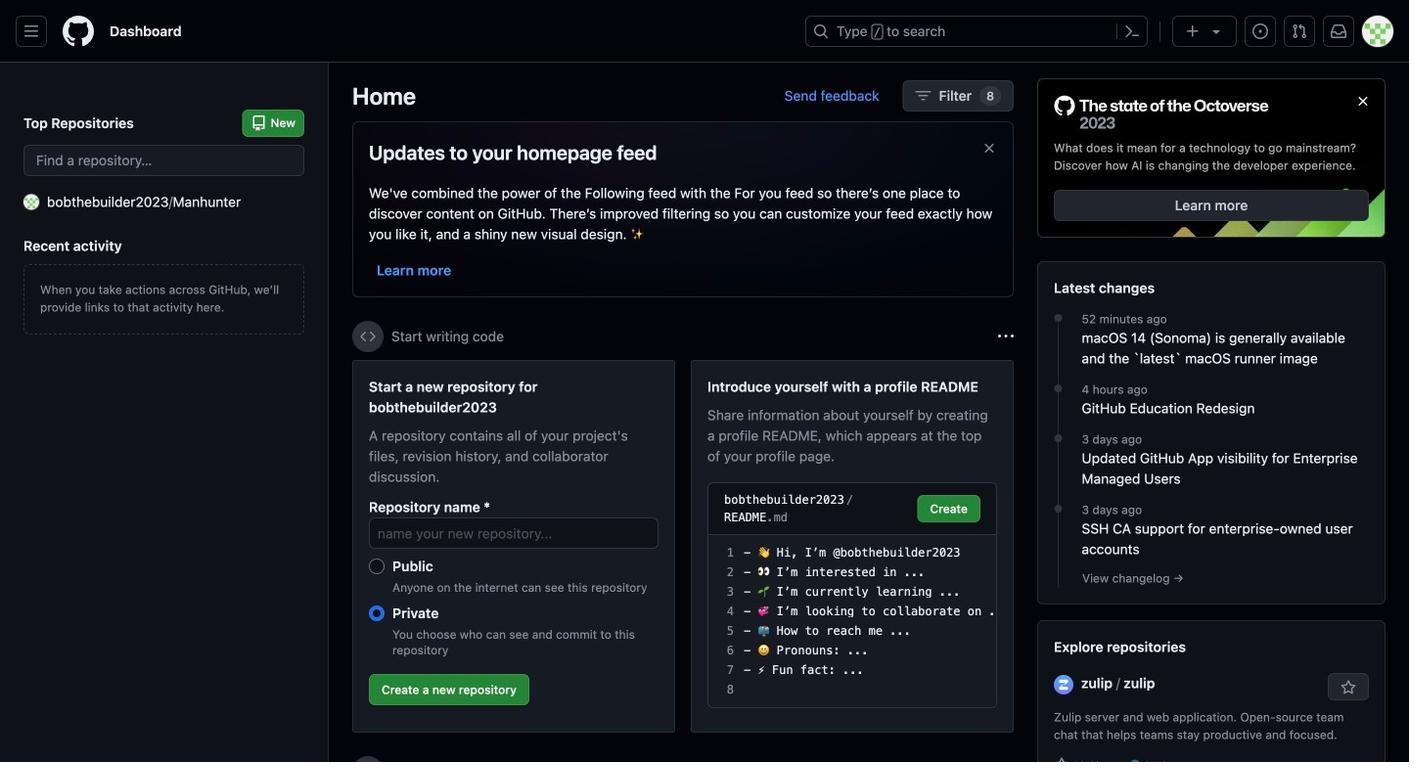 Task type: describe. For each thing, give the bounding box(es) containing it.
star this repository image
[[1341, 681, 1357, 696]]

issue opened image
[[1253, 23, 1269, 39]]

introduce yourself with a profile readme element
[[691, 360, 1014, 733]]

github logo image
[[1054, 95, 1270, 131]]

2 dot fill image from the top
[[1051, 431, 1067, 447]]

Find a repository… text field
[[23, 145, 304, 176]]

none submit inside introduce yourself with a profile readme element
[[918, 495, 981, 523]]

star image
[[1054, 758, 1070, 763]]

3 dot fill image from the top
[[1051, 501, 1067, 517]]

homepage image
[[63, 16, 94, 47]]

dot fill image
[[1051, 381, 1067, 397]]

Top Repositories search field
[[23, 145, 304, 176]]

1 dot fill image from the top
[[1051, 310, 1067, 326]]

filter image
[[916, 88, 932, 104]]

close image
[[1356, 93, 1372, 109]]

notifications image
[[1331, 23, 1347, 39]]



Task type: vqa. For each thing, say whether or not it's contained in the screenshot.
this within the TO HELP YOU GET STARTED, THIS GUIDE SHOWS YOU SOME BASIC EXAMPLES. FOR THE FULL GITHUB ACTIONS DOCUMENTATION ON WORKFLOWS, SEE "
no



Task type: locate. For each thing, give the bounding box(es) containing it.
manhunter image
[[23, 194, 39, 210]]

@zulip profile image
[[1054, 675, 1074, 695]]

plus image
[[1186, 23, 1201, 39]]

triangle down image
[[1209, 23, 1225, 39]]

dot fill image
[[1051, 310, 1067, 326], [1051, 431, 1067, 447], [1051, 501, 1067, 517]]

2 vertical spatial dot fill image
[[1051, 501, 1067, 517]]

explore element
[[1038, 78, 1386, 763]]

why am i seeing this? image
[[999, 329, 1014, 345]]

explore repositories navigation
[[1038, 621, 1386, 763]]

1 vertical spatial dot fill image
[[1051, 431, 1067, 447]]

command palette image
[[1125, 23, 1141, 39]]

start a new repository element
[[352, 360, 675, 733]]

0 vertical spatial dot fill image
[[1051, 310, 1067, 326]]

None submit
[[918, 495, 981, 523]]

None radio
[[369, 606, 385, 622]]

x image
[[982, 140, 998, 156]]

name your new repository... text field
[[369, 518, 659, 549]]

code image
[[360, 329, 376, 345]]

git pull request image
[[1292, 23, 1308, 39]]

none radio inside the start a new repository element
[[369, 559, 385, 575]]

None radio
[[369, 559, 385, 575]]

none radio inside the start a new repository element
[[369, 606, 385, 622]]



